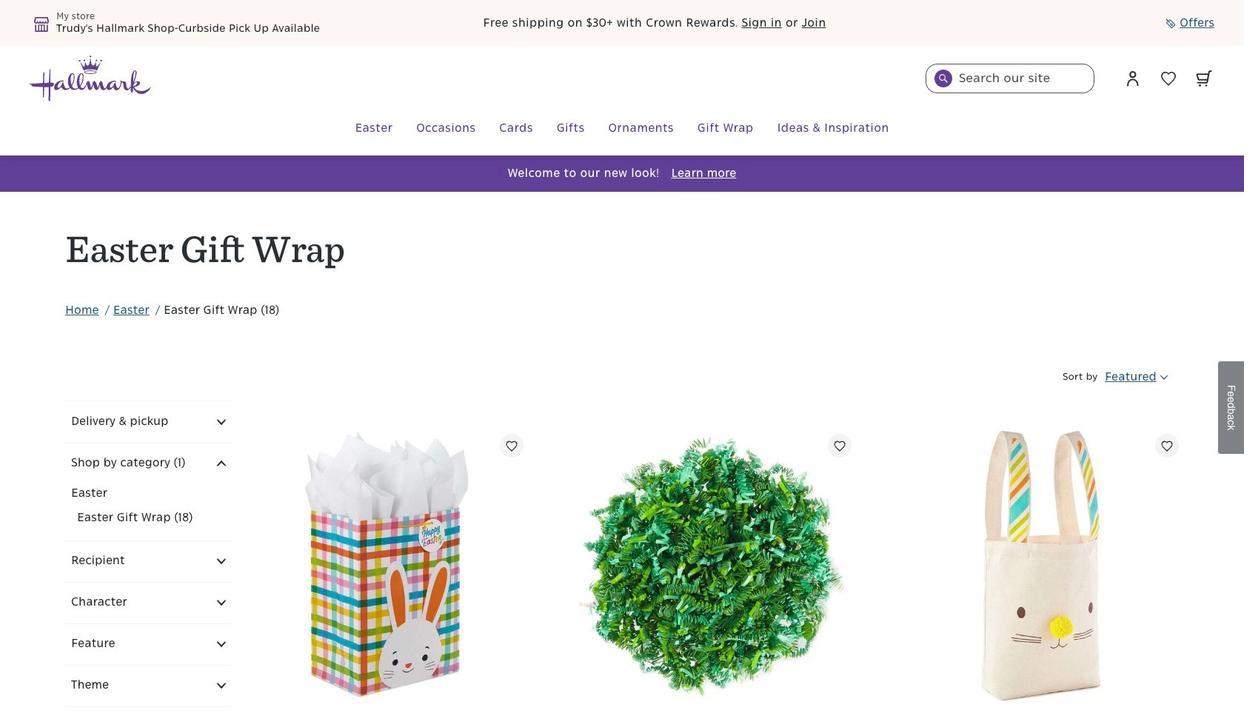 Task type: describe. For each thing, give the bounding box(es) containing it.
ideas & inspiration menu item
[[765, 102, 901, 156]]

green easter grass shredded paper, 1.5 oz. image
[[575, 428, 851, 705]]

hallmark logo image
[[30, 56, 151, 101]]

gift wrap menu item
[[686, 102, 765, 156]]

shop by category element
[[65, 443, 232, 541]]

search image
[[939, 74, 948, 83]]

view your cart with 0 items. image
[[1196, 70, 1212, 87]]

main menu. menu bar
[[30, 102, 1215, 156]]



Task type: locate. For each thing, give the bounding box(es) containing it.
Search search field
[[926, 64, 1095, 93]]

17" bunny on plaid extra-large easter gift bag with tissue paper image
[[247, 428, 524, 705]]

sign in dropdown menu image
[[1124, 70, 1142, 87]]

None search field
[[926, 64, 1095, 93]]

10.7" canvas fabric bunny face medium gift bag image
[[902, 428, 1179, 705]]



Task type: vqa. For each thing, say whether or not it's contained in the screenshot.
Gifts for Him
no



